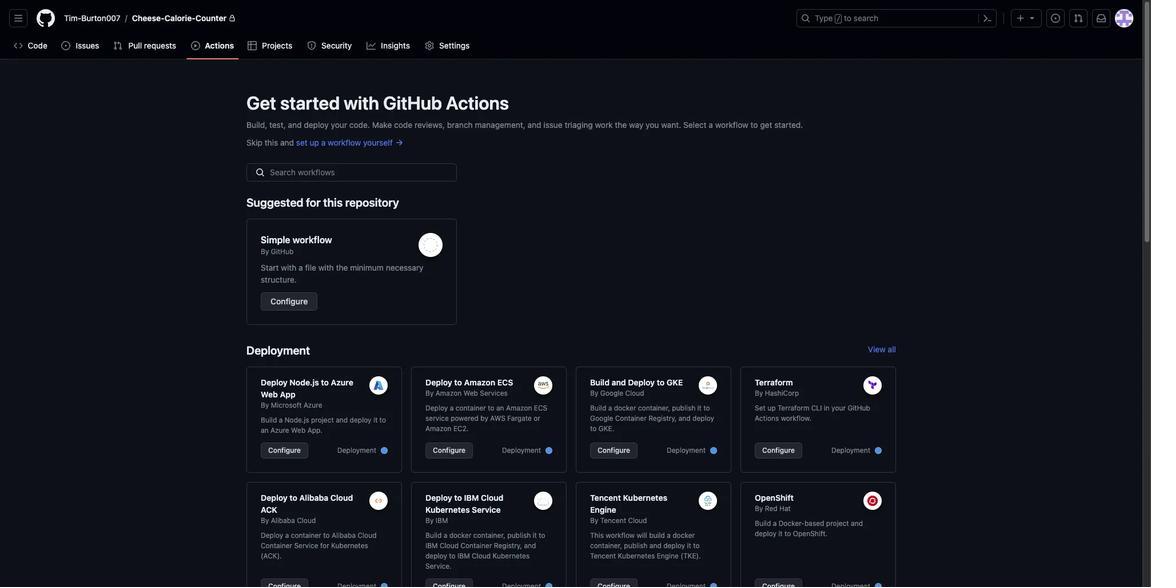 Task type: vqa. For each thing, say whether or not it's contained in the screenshot.


Task type: describe. For each thing, give the bounding box(es) containing it.
build a docker container, publish it to ibm cloud container registry, and deploy to ibm cloud kubernetes service.
[[425, 532, 545, 571]]

cloud down deploy to ibm cloud kubernetes service by               ibm
[[472, 552, 491, 561]]

command palette image
[[983, 14, 992, 23]]

0 horizontal spatial alibaba
[[271, 517, 295, 526]]

by inside "deploy to amazon ecs by               amazon web services"
[[425, 389, 434, 398]]

services
[[480, 389, 508, 398]]

cheese-
[[132, 13, 165, 23]]

service.
[[425, 563, 452, 571]]

by inside terraform by               hashicorp
[[755, 389, 763, 398]]

terraform by               hashicorp
[[755, 378, 799, 398]]

file
[[305, 263, 316, 273]]

projects
[[262, 41, 292, 50]]

container inside deploy a container to alibaba cloud container service for kubernetes (ack).
[[261, 542, 292, 551]]

test,
[[269, 120, 286, 130]]

view
[[868, 345, 886, 355]]

0 vertical spatial actions
[[205, 41, 234, 50]]

deploy for an
[[425, 404, 448, 413]]

docker-
[[779, 520, 805, 528]]

openshift
[[755, 494, 794, 503]]

workflow left get
[[715, 120, 748, 130]]

aws
[[490, 415, 506, 423]]

container inside build a docker container, publish it to ibm cloud container registry, and deploy to ibm cloud kubernetes service.
[[461, 542, 492, 551]]

amazon up service
[[436, 389, 462, 398]]

web inside deploy node.js to azure web app by               microsoft azure
[[261, 390, 278, 400]]

based
[[805, 520, 824, 528]]

node.js inside build a node.js project and deploy it to an azure web app.
[[285, 416, 309, 425]]

make
[[372, 120, 392, 130]]

azure inside build a node.js project and deploy it to an azure web app.
[[270, 427, 289, 435]]

an inside deploy a container to an amazon ecs service powered by aws fargate or amazon ec2.
[[496, 404, 504, 413]]

actions inside set up terraform cli in your github actions workflow.
[[755, 415, 779, 423]]

to inside build a docker-based project and deploy it to openshift.
[[785, 530, 791, 539]]

deploy inside build a docker container, publish it to ibm cloud container registry, and deploy to ibm cloud kubernetes service.
[[425, 552, 447, 561]]

it inside build a node.js project and deploy it to an azure web app.
[[373, 416, 378, 425]]

deploy to alibaba cloud ack by               alibaba cloud
[[261, 494, 353, 526]]

docker inside this workflow will build a docker container, publish and deploy it to tencent kubernetes engine (tke).
[[673, 532, 695, 540]]

(ack).
[[261, 552, 282, 561]]

registry, inside build a docker container, publish it to ibm cloud container registry, and deploy to ibm cloud kubernetes service.
[[494, 542, 522, 551]]

by
[[481, 415, 488, 423]]

git pull request image inside pull requests link
[[114, 41, 123, 50]]

registry, inside the build a docker container, publish it to google container registry, and deploy to gke.
[[649, 415, 677, 423]]

deploy to ibm cloud kubernetes service logo image
[[538, 497, 549, 506]]

to inside deploy a container to alibaba cloud container service for kubernetes (ack).
[[323, 532, 330, 540]]

deploy inside build and deploy to gke by               google cloud
[[628, 378, 655, 388]]

a right set
[[321, 138, 326, 148]]

kubernetes inside deploy a container to alibaba cloud container service for kubernetes (ack).
[[331, 542, 368, 551]]

build inside build and deploy to gke by               google cloud
[[590, 378, 610, 388]]

settings
[[439, 41, 470, 50]]

projects link
[[243, 37, 298, 54]]

by inside deploy to ibm cloud kubernetes service by               ibm
[[425, 517, 434, 526]]

build
[[649, 532, 665, 540]]

will
[[637, 532, 647, 540]]

ack
[[261, 506, 277, 515]]

configure for by
[[762, 447, 795, 455]]

build for gke
[[590, 404, 606, 413]]

search image
[[256, 168, 265, 177]]

view all
[[868, 345, 896, 355]]

fargate
[[507, 415, 532, 423]]

app
[[280, 390, 295, 400]]

way
[[629, 120, 644, 130]]

start with a file with the minimum necessary structure.
[[261, 263, 424, 285]]

play image
[[191, 41, 200, 50]]

openshift logo image
[[868, 497, 878, 507]]

workflow inside this workflow will build a docker container, publish and deploy it to tencent kubernetes engine (tke).
[[606, 532, 635, 540]]

build and deploy to gke by               google cloud
[[590, 378, 683, 398]]

deploy a container to an amazon ecs service powered by aws fargate or amazon ec2.
[[425, 404, 547, 433]]

select
[[683, 120, 707, 130]]

to inside this workflow will build a docker container, publish and deploy it to tencent kubernetes engine (tke).
[[693, 542, 700, 551]]

want.
[[661, 120, 681, 130]]

tencent kubernetes engine logo image
[[703, 497, 713, 507]]

1 horizontal spatial this
[[323, 196, 343, 209]]

amazon up fargate
[[506, 404, 532, 413]]

kubernetes inside this workflow will build a docker container, publish and deploy it to tencent kubernetes engine (tke).
[[618, 552, 655, 561]]

kubernetes inside deploy to ibm cloud kubernetes service by               ibm
[[425, 506, 470, 515]]

structure.
[[261, 275, 297, 285]]

build, test, and deploy your code. make code reviews, branch management, and issue triaging work the way you want. select a workflow to get started.
[[246, 120, 803, 130]]

skip this and
[[246, 138, 296, 148]]

project inside build a docker-based project and deploy it to openshift.
[[826, 520, 849, 528]]

a inside build a node.js project and deploy it to an azure web app.
[[279, 416, 283, 425]]

a inside deploy a container to alibaba cloud container service for kubernetes (ack).
[[285, 532, 289, 540]]

triangle down image
[[1028, 13, 1037, 22]]

insights link
[[362, 37, 415, 54]]

a inside this workflow will build a docker container, publish and deploy it to tencent kubernetes engine (tke).
[[667, 532, 671, 540]]

deploy to ibm cloud kubernetes service by               ibm
[[425, 494, 504, 526]]

/ inside tim-burton007 /
[[125, 13, 127, 23]]

suggested
[[246, 196, 303, 209]]

table image
[[248, 41, 257, 50]]

ec2.
[[453, 425, 469, 433]]

deploy for alibaba
[[261, 532, 283, 540]]

build for kubernetes
[[425, 532, 442, 540]]

hat
[[780, 505, 791, 514]]

by inside simple workflow by             github
[[261, 248, 269, 256]]

graph image
[[366, 41, 376, 50]]

repository
[[345, 196, 399, 209]]

by inside deploy node.js to azure web app by               microsoft azure
[[261, 401, 269, 410]]

workflow inside simple workflow by             github
[[293, 235, 332, 245]]

settings link
[[420, 37, 475, 54]]

arrow right image
[[395, 138, 404, 148]]

issue opened image for the rightmost "git pull request" icon
[[1051, 14, 1060, 23]]

started
[[280, 92, 340, 114]]

to inside deploy node.js to azure web app by               microsoft azure
[[321, 378, 329, 388]]

by inside the tencent kubernetes engine by               tencent cloud
[[590, 517, 598, 526]]

security link
[[302, 37, 357, 54]]

1 horizontal spatial git pull request image
[[1074, 14, 1083, 23]]

service inside deploy to ibm cloud kubernetes service by               ibm
[[472, 506, 501, 515]]

actions link
[[187, 37, 238, 54]]

started.
[[774, 120, 803, 130]]

cloud inside deploy to ibm cloud kubernetes service by               ibm
[[481, 494, 504, 503]]

service
[[425, 415, 449, 423]]

project inside build a node.js project and deploy it to an azure web app.
[[311, 416, 334, 425]]

google inside build and deploy to gke by               google cloud
[[600, 389, 623, 398]]

or
[[534, 415, 540, 423]]

gear image
[[425, 41, 434, 50]]

container, inside this workflow will build a docker container, publish and deploy it to tencent kubernetes engine (tke).
[[590, 542, 622, 551]]

issues
[[76, 41, 99, 50]]

0 vertical spatial alibaba
[[299, 494, 328, 503]]

github inside set up terraform cli in your github actions workflow.
[[848, 404, 870, 413]]

code.
[[349, 120, 370, 130]]

app.
[[307, 427, 322, 435]]

work
[[595, 120, 613, 130]]

for inside deploy a container to alibaba cloud container service for kubernetes (ack).
[[320, 542, 329, 551]]

counter
[[196, 13, 227, 23]]

code link
[[9, 37, 52, 54]]

list containing tim-burton007
[[59, 9, 790, 27]]

homepage image
[[37, 9, 55, 27]]

an inside build a node.js project and deploy it to an azure web app.
[[261, 427, 269, 435]]

you
[[646, 120, 659, 130]]

suggested for this repository
[[246, 196, 399, 209]]

set up terraform cli in your github actions workflow.
[[755, 404, 870, 423]]

container for amazon
[[456, 404, 486, 413]]

publish for build and deploy to gke
[[672, 404, 696, 413]]

1 vertical spatial tencent
[[600, 517, 626, 526]]

tim-
[[64, 13, 81, 23]]

deployment for by
[[667, 447, 706, 455]]

issue opened image for "git pull request" icon within pull requests link
[[61, 41, 71, 50]]

tencent inside this workflow will build a docker container, publish and deploy it to tencent kubernetes engine (tke).
[[590, 552, 616, 561]]

deployment up app in the bottom of the page
[[246, 344, 310, 357]]

(tke).
[[681, 552, 701, 561]]

cloud inside build and deploy to gke by               google cloud
[[625, 389, 644, 398]]

all
[[888, 345, 896, 355]]

google inside the build a docker container, publish it to google container registry, and deploy to gke.
[[590, 415, 613, 423]]

web inside build a node.js project and deploy it to an azure web app.
[[291, 427, 306, 435]]

gke
[[667, 378, 683, 388]]

calorie-
[[165, 13, 196, 23]]

cloud up service.
[[440, 542, 459, 551]]

configure link for workflow
[[261, 293, 318, 311]]

to inside "deploy to amazon ecs by               amazon web services"
[[454, 378, 462, 388]]

cheese-calorie-counter link
[[127, 9, 240, 27]]

2 horizontal spatial with
[[344, 92, 379, 114]]

a inside start with a file with the minimum necessary structure.
[[299, 263, 303, 273]]

type
[[815, 13, 833, 23]]

in
[[824, 404, 830, 413]]

start
[[261, 263, 279, 273]]

docker for service
[[449, 532, 472, 540]]

container, for kubernetes
[[473, 532, 505, 540]]

get
[[760, 120, 772, 130]]

and inside the build a docker container, publish it to google container registry, and deploy to gke.
[[679, 415, 691, 423]]

deploy for web
[[261, 378, 288, 388]]

deploy inside build a docker-based project and deploy it to openshift.
[[755, 530, 777, 539]]

to inside deploy to alibaba cloud ack by               alibaba cloud
[[290, 494, 297, 503]]

plus image
[[1016, 14, 1025, 23]]



Task type: locate. For each thing, give the bounding box(es) containing it.
deploy inside deploy a container to alibaba cloud container service for kubernetes (ack).
[[261, 532, 283, 540]]

1 horizontal spatial registry,
[[649, 415, 677, 423]]

get
[[246, 92, 276, 114]]

publish for deploy to ibm cloud kubernetes service
[[507, 532, 531, 540]]

container up (ack).
[[261, 542, 292, 551]]

it inside this workflow will build a docker container, publish and deploy it to tencent kubernetes engine (tke).
[[687, 542, 691, 551]]

1 horizontal spatial actions
[[446, 92, 509, 114]]

deployment for amazon
[[502, 447, 541, 455]]

1 vertical spatial actions
[[446, 92, 509, 114]]

github up code
[[383, 92, 442, 114]]

cloud up deploy a container to alibaba cloud container service for kubernetes (ack).
[[297, 517, 316, 526]]

issue opened image inside issues link
[[61, 41, 71, 50]]

workflow up file
[[293, 235, 332, 245]]

container
[[615, 415, 647, 423], [261, 542, 292, 551], [461, 542, 492, 551]]

deploy inside deploy node.js to azure web app by               microsoft azure
[[261, 378, 288, 388]]

deploy inside deploy to ibm cloud kubernetes service by               ibm
[[425, 494, 452, 503]]

by inside build and deploy to gke by               google cloud
[[590, 389, 598, 398]]

cheese-calorie-counter
[[132, 13, 227, 23]]

this down search workflows text field
[[323, 196, 343, 209]]

and
[[288, 120, 302, 130], [528, 120, 541, 130], [280, 138, 294, 148], [612, 378, 626, 388], [679, 415, 691, 423], [336, 416, 348, 425], [851, 520, 863, 528], [524, 542, 536, 551], [650, 542, 662, 551]]

by inside deploy to alibaba cloud ack by               alibaba cloud
[[261, 517, 269, 526]]

configure for node.js
[[268, 447, 301, 455]]

project
[[311, 416, 334, 425], [826, 520, 849, 528]]

1 vertical spatial the
[[336, 263, 348, 273]]

node.js up app in the bottom of the page
[[290, 378, 319, 388]]

build a docker-based project and deploy it to openshift.
[[755, 520, 863, 539]]

deploy node.js to azure web app by               microsoft azure
[[261, 378, 353, 410]]

ecs inside "deploy to amazon ecs by               amazon web services"
[[497, 378, 513, 388]]

1 vertical spatial alibaba
[[271, 517, 295, 526]]

1 horizontal spatial your
[[832, 404, 846, 413]]

/ left cheese-
[[125, 13, 127, 23]]

azure up build a node.js project and deploy it to an azure web app.
[[304, 401, 322, 410]]

hashicorp
[[765, 389, 799, 398]]

deploy to amazon ecs logo image
[[538, 383, 549, 389]]

2 vertical spatial publish
[[624, 542, 648, 551]]

docker down build and deploy to gke by               google cloud
[[614, 404, 636, 413]]

issue opened image left issues
[[61, 41, 71, 50]]

container down build and deploy to gke by               google cloud
[[615, 415, 647, 423]]

docker inside the build a docker container, publish it to google container registry, and deploy to gke.
[[614, 404, 636, 413]]

0 horizontal spatial docker
[[449, 532, 472, 540]]

container, for gke
[[638, 404, 670, 413]]

shield image
[[307, 41, 316, 50]]

github
[[383, 92, 442, 114], [271, 248, 294, 256], [848, 404, 870, 413]]

github down terraform logo
[[848, 404, 870, 413]]

0 horizontal spatial azure
[[270, 427, 289, 435]]

configure link for by
[[755, 443, 802, 459]]

configure link for and
[[590, 443, 638, 459]]

2 horizontal spatial github
[[848, 404, 870, 413]]

container,
[[638, 404, 670, 413], [473, 532, 505, 540], [590, 542, 622, 551]]

1 horizontal spatial github
[[383, 92, 442, 114]]

issue opened image right triangle down icon
[[1051, 14, 1060, 23]]

management,
[[475, 120, 525, 130]]

terraform inside set up terraform cli in your github actions workflow.
[[778, 404, 809, 413]]

build inside build a docker-based project and deploy it to openshift.
[[755, 520, 771, 528]]

build a node.js project and deploy it to an azure web app.
[[261, 416, 386, 435]]

with right file
[[318, 263, 334, 273]]

gke.
[[599, 425, 614, 433]]

this workflow will build a docker container, publish and deploy it to tencent kubernetes engine (tke).
[[590, 532, 701, 561]]

0 vertical spatial container,
[[638, 404, 670, 413]]

github for by
[[271, 248, 294, 256]]

deploy
[[304, 120, 329, 130], [693, 415, 714, 423], [350, 416, 371, 425], [755, 530, 777, 539], [663, 542, 685, 551], [425, 552, 447, 561]]

1 horizontal spatial with
[[318, 263, 334, 273]]

build inside build a node.js project and deploy it to an azure web app.
[[261, 416, 277, 425]]

configure down the workflow.
[[762, 447, 795, 455]]

code image
[[14, 41, 23, 50]]

reviews,
[[415, 120, 445, 130]]

0 vertical spatial tencent
[[590, 494, 621, 503]]

to inside build and deploy to gke by               google cloud
[[657, 378, 665, 388]]

your inside set up terraform cli in your github actions workflow.
[[832, 404, 846, 413]]

configure down the ec2.
[[433, 447, 466, 455]]

web
[[464, 389, 478, 398], [261, 390, 278, 400], [291, 427, 306, 435]]

kubernetes inside the tencent kubernetes engine by               tencent cloud
[[623, 494, 667, 503]]

an left app.
[[261, 427, 269, 435]]

0 horizontal spatial /
[[125, 13, 127, 23]]

cloud left the deploy to ibm cloud kubernetes service logo
[[481, 494, 504, 503]]

0 vertical spatial up
[[310, 138, 319, 148]]

set
[[296, 138, 308, 148]]

microsoft
[[271, 401, 302, 410]]

workflow left will
[[606, 532, 635, 540]]

1 horizontal spatial /
[[837, 15, 841, 23]]

1 vertical spatial google
[[590, 415, 613, 423]]

1 vertical spatial registry,
[[494, 542, 522, 551]]

red
[[765, 505, 778, 514]]

0 horizontal spatial issue opened image
[[61, 41, 71, 50]]

cloud up the build a docker container, publish it to google container registry, and deploy to gke.
[[625, 389, 644, 398]]

0 vertical spatial engine
[[590, 506, 616, 515]]

terraform up the hashicorp
[[755, 378, 793, 388]]

actions right play icon
[[205, 41, 234, 50]]

with up structure.
[[281, 263, 296, 273]]

publish inside this workflow will build a docker container, publish and deploy it to tencent kubernetes engine (tke).
[[624, 542, 648, 551]]

google
[[600, 389, 623, 398], [590, 415, 613, 423]]

1 vertical spatial this
[[323, 196, 343, 209]]

cli
[[811, 404, 822, 413]]

ibm
[[464, 494, 479, 503], [436, 517, 448, 526], [425, 542, 438, 551], [458, 552, 470, 561]]

your up set up a workflow yourself
[[331, 120, 347, 130]]

0 horizontal spatial ecs
[[497, 378, 513, 388]]

for right suggested
[[306, 196, 321, 209]]

by
[[261, 248, 269, 256], [425, 389, 434, 398], [590, 389, 598, 398], [755, 389, 763, 398], [261, 401, 269, 410], [755, 505, 763, 514], [261, 517, 269, 526], [425, 517, 434, 526], [590, 517, 598, 526]]

container for alibaba
[[291, 532, 321, 540]]

amazon up services
[[464, 378, 495, 388]]

0 vertical spatial terraform
[[755, 378, 793, 388]]

it
[[697, 404, 702, 413], [373, 416, 378, 425], [779, 530, 783, 539], [533, 532, 537, 540], [687, 542, 691, 551]]

docker up the (tke).
[[673, 532, 695, 540]]

code
[[394, 120, 412, 130]]

0 horizontal spatial container
[[291, 532, 321, 540]]

to
[[844, 13, 852, 23], [751, 120, 758, 130], [321, 378, 329, 388], [454, 378, 462, 388], [657, 378, 665, 388], [488, 404, 494, 413], [704, 404, 710, 413], [380, 416, 386, 425], [590, 425, 597, 433], [290, 494, 297, 503], [454, 494, 462, 503], [785, 530, 791, 539], [323, 532, 330, 540], [539, 532, 545, 540], [693, 542, 700, 551], [449, 552, 456, 561]]

1 vertical spatial publish
[[507, 532, 531, 540]]

1 horizontal spatial issue opened image
[[1051, 14, 1060, 23]]

ecs up "or"
[[534, 404, 547, 413]]

project up app.
[[311, 416, 334, 425]]

0 vertical spatial registry,
[[649, 415, 677, 423]]

to inside deploy to ibm cloud kubernetes service by               ibm
[[454, 494, 462, 503]]

yourself
[[363, 138, 393, 148]]

and inside build and deploy to gke by               google cloud
[[612, 378, 626, 388]]

it inside build a docker container, publish it to ibm cloud container registry, and deploy to ibm cloud kubernetes service.
[[533, 532, 537, 540]]

cloud down deploy to alibaba cloud ack logo on the bottom of the page
[[358, 532, 377, 540]]

container inside the build a docker container, publish it to google container registry, and deploy to gke.
[[615, 415, 647, 423]]

amazon
[[464, 378, 495, 388], [436, 389, 462, 398], [506, 404, 532, 413], [425, 425, 452, 433]]

2 vertical spatial azure
[[270, 427, 289, 435]]

deployment down set up terraform cli in your github actions workflow.
[[832, 447, 870, 455]]

0 vertical spatial azure
[[331, 378, 353, 388]]

a down the red
[[773, 520, 777, 528]]

workflow
[[715, 120, 748, 130], [328, 138, 361, 148], [293, 235, 332, 245], [606, 532, 635, 540]]

1 vertical spatial up
[[768, 404, 776, 413]]

0 horizontal spatial this
[[265, 138, 278, 148]]

configure for to
[[433, 447, 466, 455]]

configure
[[271, 297, 308, 307], [268, 447, 301, 455], [433, 447, 466, 455], [598, 447, 630, 455], [762, 447, 795, 455]]

branch
[[447, 120, 473, 130]]

1 vertical spatial service
[[294, 542, 318, 551]]

and inside build a docker-based project and deploy it to openshift.
[[851, 520, 863, 528]]

powered
[[451, 415, 479, 423]]

0 horizontal spatial the
[[336, 263, 348, 273]]

0 vertical spatial service
[[472, 506, 501, 515]]

to inside build a node.js project and deploy it to an azure web app.
[[380, 416, 386, 425]]

type / to search
[[815, 13, 879, 23]]

container
[[456, 404, 486, 413], [291, 532, 321, 540]]

by inside "openshift by               red hat"
[[755, 505, 763, 514]]

a inside the build a docker container, publish it to google container registry, and deploy to gke.
[[608, 404, 612, 413]]

to inside deploy a container to an amazon ecs service powered by aws fargate or amazon ec2.
[[488, 404, 494, 413]]

1 vertical spatial engine
[[657, 552, 679, 561]]

0 horizontal spatial an
[[261, 427, 269, 435]]

0 horizontal spatial git pull request image
[[114, 41, 123, 50]]

0 horizontal spatial project
[[311, 416, 334, 425]]

git pull request image left notifications icon
[[1074, 14, 1083, 23]]

2 horizontal spatial azure
[[331, 378, 353, 388]]

it inside the build a docker container, publish it to google container registry, and deploy to gke.
[[697, 404, 702, 413]]

a right select
[[709, 120, 713, 130]]

and inside build a docker container, publish it to ibm cloud container registry, and deploy to ibm cloud kubernetes service.
[[524, 542, 536, 551]]

deploy for ack
[[261, 494, 288, 503]]

a down 'microsoft'
[[279, 416, 283, 425]]

0 horizontal spatial with
[[281, 263, 296, 273]]

up for set
[[310, 138, 319, 148]]

2 horizontal spatial web
[[464, 389, 478, 398]]

1 horizontal spatial ecs
[[534, 404, 547, 413]]

engine inside the tencent kubernetes engine by               tencent cloud
[[590, 506, 616, 515]]

1 horizontal spatial up
[[768, 404, 776, 413]]

cloud inside deploy a container to alibaba cloud container service for kubernetes (ack).
[[358, 532, 377, 540]]

a up powered
[[450, 404, 454, 413]]

alibaba down deploy to alibaba cloud ack by               alibaba cloud on the left bottom of the page
[[332, 532, 356, 540]]

this
[[265, 138, 278, 148], [323, 196, 343, 209]]

deploy inside deploy to alibaba cloud ack by               alibaba cloud
[[261, 494, 288, 503]]

alibaba down the ack
[[271, 517, 295, 526]]

the inside start with a file with the minimum necessary structure.
[[336, 263, 348, 273]]

kubernetes inside build a docker container, publish it to ibm cloud container registry, and deploy to ibm cloud kubernetes service.
[[493, 552, 530, 561]]

pull
[[128, 41, 142, 50]]

container, down build and deploy to gke by               google cloud
[[638, 404, 670, 413]]

0 vertical spatial the
[[615, 120, 627, 130]]

container up powered
[[456, 404, 486, 413]]

0 vertical spatial an
[[496, 404, 504, 413]]

container, inside the build a docker container, publish it to google container registry, and deploy to gke.
[[638, 404, 670, 413]]

tim-burton007 /
[[64, 13, 127, 23]]

docker down deploy to ibm cloud kubernetes service by               ibm
[[449, 532, 472, 540]]

skip
[[246, 138, 262, 148]]

pull requests link
[[109, 37, 182, 54]]

with
[[344, 92, 379, 114], [281, 263, 296, 273], [318, 263, 334, 273]]

a inside build a docker container, publish it to ibm cloud container registry, and deploy to ibm cloud kubernetes service.
[[444, 532, 447, 540]]

1 vertical spatial terraform
[[778, 404, 809, 413]]

alibaba inside deploy a container to alibaba cloud container service for kubernetes (ack).
[[332, 532, 356, 540]]

security
[[321, 41, 352, 50]]

git pull request image left pull
[[114, 41, 123, 50]]

deploy for by
[[425, 378, 452, 388]]

build for web
[[261, 416, 277, 425]]

0 vertical spatial container
[[456, 404, 486, 413]]

configure link down the workflow.
[[755, 443, 802, 459]]

deployment down the build a docker container, publish it to google container registry, and deploy to gke.
[[667, 447, 706, 455]]

tencent kubernetes engine by               tencent cloud
[[590, 494, 667, 526]]

configure link for to
[[425, 443, 473, 459]]

a down deploy to alibaba cloud ack by               alibaba cloud on the left bottom of the page
[[285, 532, 289, 540]]

0 vertical spatial this
[[265, 138, 278, 148]]

view all link
[[868, 335, 896, 367]]

registry, down deploy to ibm cloud kubernetes service by               ibm
[[494, 542, 522, 551]]

build a docker container, publish it to google container registry, and deploy to gke.
[[590, 404, 714, 433]]

engine inside this workflow will build a docker container, publish and deploy it to tencent kubernetes engine (tke).
[[657, 552, 679, 561]]

configure link down app.
[[261, 443, 308, 459]]

docker
[[614, 404, 636, 413], [449, 532, 472, 540], [673, 532, 695, 540]]

2 vertical spatial alibaba
[[332, 532, 356, 540]]

Search workflows text field
[[246, 164, 457, 182]]

ecs inside deploy a container to an amazon ecs service powered by aws fargate or amazon ec2.
[[534, 404, 547, 413]]

terraform logo image
[[868, 381, 878, 391]]

cloud left deploy to alibaba cloud ack logo on the bottom of the page
[[330, 494, 353, 503]]

code
[[28, 41, 47, 50]]

0 vertical spatial node.js
[[290, 378, 319, 388]]

burton007
[[81, 13, 120, 23]]

your right in
[[832, 404, 846, 413]]

1 horizontal spatial an
[[496, 404, 504, 413]]

deploy inside deploy a container to an amazon ecs service powered by aws fargate or amazon ec2.
[[425, 404, 448, 413]]

0 horizontal spatial registry,
[[494, 542, 522, 551]]

configure for workflow
[[271, 297, 308, 307]]

deploy node.js to azure web app logo image
[[374, 381, 384, 391]]

service down deploy to alibaba cloud ack by               alibaba cloud on the left bottom of the page
[[294, 542, 318, 551]]

1 horizontal spatial publish
[[624, 542, 648, 551]]

0 horizontal spatial publish
[[507, 532, 531, 540]]

0 horizontal spatial your
[[331, 120, 347, 130]]

1 vertical spatial issue opened image
[[61, 41, 71, 50]]

this
[[590, 532, 604, 540]]

publish inside the build a docker container, publish it to google container registry, and deploy to gke.
[[672, 404, 696, 413]]

an up the aws
[[496, 404, 504, 413]]

azure
[[331, 378, 353, 388], [304, 401, 322, 410], [270, 427, 289, 435]]

web left app.
[[291, 427, 306, 435]]

it inside build a docker-based project and deploy it to openshift.
[[779, 530, 783, 539]]

build and deploy to gke logo image
[[703, 383, 713, 389]]

a up service.
[[444, 532, 447, 540]]

tim-burton007 link
[[59, 9, 125, 27]]

service inside deploy a container to alibaba cloud container service for kubernetes (ack).
[[294, 542, 318, 551]]

1 horizontal spatial service
[[472, 506, 501, 515]]

github inside simple workflow by             github
[[271, 248, 294, 256]]

0 vertical spatial ecs
[[497, 378, 513, 388]]

2 vertical spatial actions
[[755, 415, 779, 423]]

/ right "type"
[[837, 15, 841, 23]]

0 vertical spatial for
[[306, 196, 321, 209]]

2 vertical spatial tencent
[[590, 552, 616, 561]]

deploy inside this workflow will build a docker container, publish and deploy it to tencent kubernetes engine (tke).
[[663, 542, 685, 551]]

build inside the build a docker container, publish it to google container registry, and deploy to gke.
[[590, 404, 606, 413]]

0 vertical spatial publish
[[672, 404, 696, 413]]

1 vertical spatial github
[[271, 248, 294, 256]]

configure link for node.js
[[261, 443, 308, 459]]

github for with
[[383, 92, 442, 114]]

deploy to amazon ecs by               amazon web services
[[425, 378, 513, 398]]

azure left deploy node.js to azure web app logo
[[331, 378, 353, 388]]

web left services
[[464, 389, 478, 398]]

container down deploy to ibm cloud kubernetes service by               ibm
[[461, 542, 492, 551]]

the left minimum
[[336, 263, 348, 273]]

1 vertical spatial project
[[826, 520, 849, 528]]

0 vertical spatial git pull request image
[[1074, 14, 1083, 23]]

container, inside build a docker container, publish it to ibm cloud container registry, and deploy to ibm cloud kubernetes service.
[[473, 532, 505, 540]]

2 vertical spatial container,
[[590, 542, 622, 551]]

2 horizontal spatial alibaba
[[332, 532, 356, 540]]

container down deploy to alibaba cloud ack by               alibaba cloud on the left bottom of the page
[[291, 532, 321, 540]]

2 vertical spatial github
[[848, 404, 870, 413]]

cloud up will
[[628, 517, 647, 526]]

issue opened image
[[1051, 14, 1060, 23], [61, 41, 71, 50]]

for down deploy to alibaba cloud ack by               alibaba cloud on the left bottom of the page
[[320, 542, 329, 551]]

git pull request image
[[1074, 14, 1083, 23], [114, 41, 123, 50]]

actions down set
[[755, 415, 779, 423]]

alibaba
[[299, 494, 328, 503], [271, 517, 295, 526], [332, 532, 356, 540]]

up inside set up terraform cli in your github actions workflow.
[[768, 404, 776, 413]]

azure down 'microsoft'
[[270, 427, 289, 435]]

deployment for app
[[337, 447, 376, 455]]

a up gke.
[[608, 404, 612, 413]]

search
[[854, 13, 879, 23]]

a inside deploy a container to an amazon ecs service powered by aws fargate or amazon ec2.
[[450, 404, 454, 413]]

1 vertical spatial container,
[[473, 532, 505, 540]]

deployment down build a node.js project and deploy it to an azure web app.
[[337, 447, 376, 455]]

configure link down the ec2.
[[425, 443, 473, 459]]

insights
[[381, 41, 410, 50]]

web inside "deploy to amazon ecs by               amazon web services"
[[464, 389, 478, 398]]

deploy to alibaba cloud ack logo image
[[374, 497, 384, 507]]

openshift by               red hat
[[755, 494, 794, 514]]

1 horizontal spatial container,
[[590, 542, 622, 551]]

0 horizontal spatial container
[[261, 542, 292, 551]]

alibaba up deploy a container to alibaba cloud container service for kubernetes (ack).
[[299, 494, 328, 503]]

0 horizontal spatial actions
[[205, 41, 234, 50]]

1 horizontal spatial project
[[826, 520, 849, 528]]

build
[[590, 378, 610, 388], [590, 404, 606, 413], [261, 416, 277, 425], [755, 520, 771, 528], [425, 532, 442, 540]]

github down simple
[[271, 248, 294, 256]]

container inside deploy a container to an amazon ecs service powered by aws fargate or amazon ec2.
[[456, 404, 486, 413]]

build inside build a docker container, publish it to ibm cloud container registry, and deploy to ibm cloud kubernetes service.
[[425, 532, 442, 540]]

1 vertical spatial container
[[291, 532, 321, 540]]

1 vertical spatial git pull request image
[[114, 41, 123, 50]]

2 horizontal spatial docker
[[673, 532, 695, 540]]

a left file
[[299, 263, 303, 273]]

cloud inside the tencent kubernetes engine by               tencent cloud
[[628, 517, 647, 526]]

up for set
[[768, 404, 776, 413]]

1 vertical spatial node.js
[[285, 416, 309, 425]]

2 horizontal spatial actions
[[755, 415, 779, 423]]

and inside this workflow will build a docker container, publish and deploy it to tencent kubernetes engine (tke).
[[650, 542, 662, 551]]

engine
[[590, 506, 616, 515], [657, 552, 679, 561]]

configure link down gke.
[[590, 443, 638, 459]]

1 vertical spatial your
[[832, 404, 846, 413]]

/ inside type / to search
[[837, 15, 841, 23]]

lock image
[[229, 15, 236, 22]]

amazon down service
[[425, 425, 452, 433]]

registry, down the gke
[[649, 415, 677, 423]]

1 horizontal spatial docker
[[614, 404, 636, 413]]

1 vertical spatial for
[[320, 542, 329, 551]]

actions up branch
[[446, 92, 509, 114]]

workflow.
[[781, 415, 812, 423]]

container, down this
[[590, 542, 622, 551]]

configure link down structure.
[[261, 293, 318, 311]]

engine left the (tke).
[[657, 552, 679, 561]]

service
[[472, 506, 501, 515], [294, 542, 318, 551]]

simple workflow logo image
[[424, 239, 437, 252]]

docker for by
[[614, 404, 636, 413]]

project right the based
[[826, 520, 849, 528]]

node.js inside deploy node.js to azure web app by               microsoft azure
[[290, 378, 319, 388]]

ecs up services
[[497, 378, 513, 388]]

engine up this
[[590, 506, 616, 515]]

1 horizontal spatial container
[[456, 404, 486, 413]]

0 horizontal spatial engine
[[590, 506, 616, 515]]

necessary
[[386, 263, 424, 273]]

deploy for kubernetes
[[425, 494, 452, 503]]

this right skip
[[265, 138, 278, 148]]

0 vertical spatial project
[[311, 416, 334, 425]]

web left app in the bottom of the page
[[261, 390, 278, 400]]

deployment down fargate
[[502, 447, 541, 455]]

configure down gke.
[[598, 447, 630, 455]]

list
[[59, 9, 790, 27]]

configure down structure.
[[271, 297, 308, 307]]

openshift.
[[793, 530, 828, 539]]

terraform
[[755, 378, 793, 388], [778, 404, 809, 413]]

set up a workflow yourself link
[[296, 138, 404, 148]]

1 vertical spatial ecs
[[534, 404, 547, 413]]

1 horizontal spatial web
[[291, 427, 306, 435]]

triaging
[[565, 120, 593, 130]]

configure for and
[[598, 447, 630, 455]]

kubernetes
[[623, 494, 667, 503], [425, 506, 470, 515], [331, 542, 368, 551], [493, 552, 530, 561], [618, 552, 655, 561]]

a inside build a docker-based project and deploy it to openshift.
[[773, 520, 777, 528]]

minimum
[[350, 263, 384, 273]]

0 vertical spatial github
[[383, 92, 442, 114]]

get started with github actions
[[246, 92, 509, 114]]

a right build
[[667, 532, 671, 540]]

deployment
[[246, 344, 310, 357], [337, 447, 376, 455], [502, 447, 541, 455], [667, 447, 706, 455], [832, 447, 870, 455]]

issues link
[[57, 37, 104, 54]]

workflow down code. on the top of the page
[[328, 138, 361, 148]]

1 vertical spatial an
[[261, 427, 269, 435]]

issue
[[544, 120, 563, 130]]

1 horizontal spatial alibaba
[[299, 494, 328, 503]]

node.js down 'microsoft'
[[285, 416, 309, 425]]

configure down 'microsoft'
[[268, 447, 301, 455]]

container, down deploy to ibm cloud kubernetes service by               ibm
[[473, 532, 505, 540]]

and inside build a node.js project and deploy it to an azure web app.
[[336, 416, 348, 425]]

deploy inside the build a docker container, publish it to google container registry, and deploy to gke.
[[693, 415, 714, 423]]

1 horizontal spatial container
[[461, 542, 492, 551]]

0 horizontal spatial service
[[294, 542, 318, 551]]

notifications image
[[1097, 14, 1106, 23]]

build,
[[246, 120, 267, 130]]

container inside deploy a container to alibaba cloud container service for kubernetes (ack).
[[291, 532, 321, 540]]

0 horizontal spatial up
[[310, 138, 319, 148]]

with up code. on the top of the page
[[344, 92, 379, 114]]

terraform up the workflow.
[[778, 404, 809, 413]]

deploy inside build a node.js project and deploy it to an azure web app.
[[350, 416, 371, 425]]

1 vertical spatial azure
[[304, 401, 322, 410]]

terraform inside terraform by               hashicorp
[[755, 378, 793, 388]]

service up build a docker container, publish it to ibm cloud container registry, and deploy to ibm cloud kubernetes service.
[[472, 506, 501, 515]]

up
[[310, 138, 319, 148], [768, 404, 776, 413]]

the left way
[[615, 120, 627, 130]]

2 horizontal spatial container,
[[638, 404, 670, 413]]



